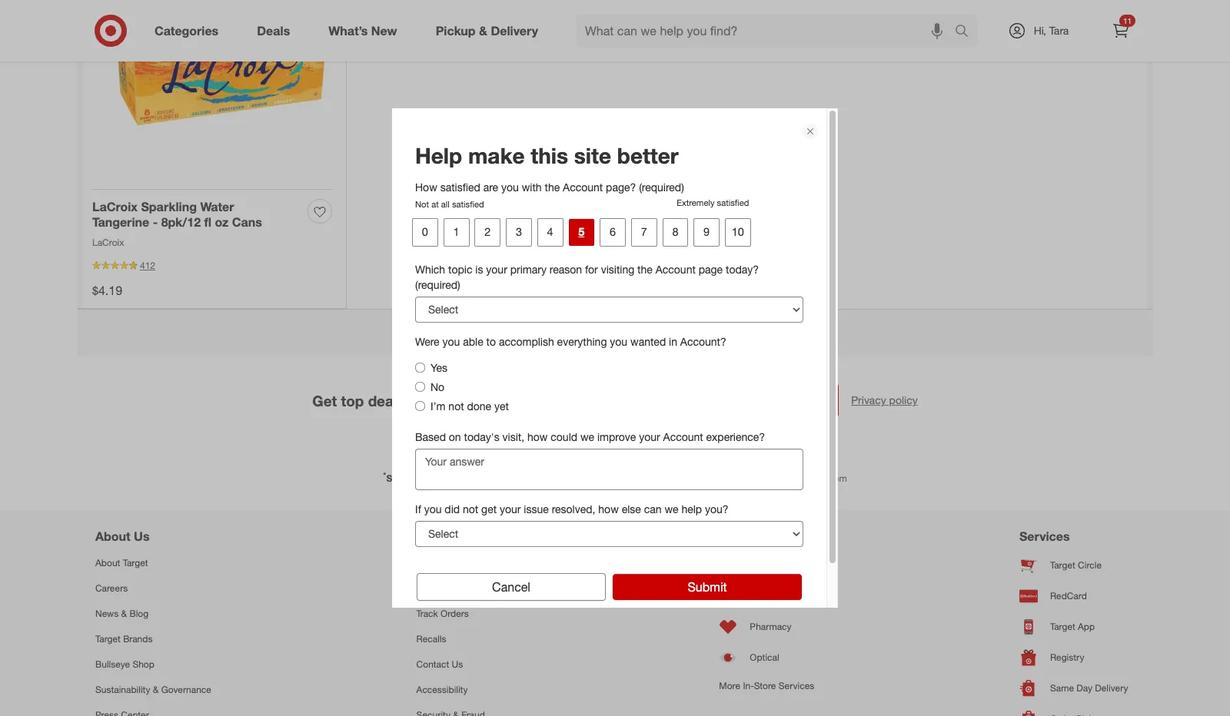 Task type: vqa. For each thing, say whether or not it's contained in the screenshot.
pets
no



Task type: locate. For each thing, give the bounding box(es) containing it.
1 vertical spatial help
[[416, 529, 443, 544]]

1 lacroix from the top
[[92, 199, 138, 214]]

and left more.
[[508, 392, 534, 409]]

privacy
[[851, 394, 886, 407]]

2 lacroix from the top
[[92, 236, 124, 248]]

2 about from the top
[[95, 557, 120, 569]]

accessibility
[[416, 684, 468, 696]]

services right store
[[779, 680, 814, 692]]

tangerine
[[92, 214, 149, 230]]

help left us at the left top of page
[[421, 328, 443, 341]]

sustainability & governance link
[[95, 678, 211, 703]]

1 about from the top
[[95, 529, 130, 544]]

and left the 'availability'
[[623, 473, 638, 485]]

help for help us improve this experience.
[[421, 328, 443, 341]]

412
[[140, 260, 155, 272]]

target.com
[[802, 473, 847, 485]]

services
[[1019, 529, 1070, 544], [779, 680, 814, 692]]

target for target brands
[[95, 633, 121, 645]]

1 horizontal spatial &
[[153, 684, 159, 696]]

& down bullseye shop link
[[153, 684, 159, 696]]

us up about target link
[[134, 529, 150, 544]]

blog
[[129, 608, 148, 620]]

target left the circle
[[1050, 560, 1075, 571]]

0 horizontal spatial us
[[134, 529, 150, 544]]

us inside contact us link
[[452, 659, 463, 670]]

recalls
[[416, 633, 446, 645]]

about up about target
[[95, 529, 130, 544]]

1 vertical spatial about
[[95, 557, 120, 569]]

improve
[[461, 328, 499, 341]]

target brands
[[95, 633, 153, 645]]

help us improve this experience.
[[421, 328, 578, 341]]

0 vertical spatial about
[[95, 529, 130, 544]]

0 horizontal spatial &
[[121, 608, 127, 620]]

help for help
[[416, 529, 443, 544]]

lacroix sparkling water tangerine - 8pk/12 fl oz cans link
[[92, 199, 262, 230]]

0 vertical spatial us
[[134, 529, 150, 544]]

1 vertical spatial us
[[452, 659, 463, 670]]

& left blog
[[121, 608, 127, 620]]

target down about us
[[123, 557, 148, 569]]

us right contact
[[452, 659, 463, 670]]

& for governance
[[153, 684, 159, 696]]

lacroix up lacroix link
[[92, 199, 138, 214]]

target
[[123, 557, 148, 569], [1050, 560, 1075, 571], [1050, 621, 1075, 633], [95, 633, 121, 645]]

sign
[[782, 393, 807, 409]]

about up "careers"
[[95, 557, 120, 569]]

cans
[[232, 214, 262, 230]]

registry
[[1050, 652, 1084, 663]]

lacroix link
[[92, 236, 124, 248]]

and
[[508, 392, 534, 409], [623, 473, 638, 485], [773, 473, 789, 485]]

help up returns
[[416, 529, 443, 544]]

target down "news"
[[95, 633, 121, 645]]

11 link
[[1104, 14, 1138, 48]]

lacroix
[[92, 199, 138, 214], [92, 236, 124, 248]]

1 horizontal spatial services
[[1019, 529, 1070, 544]]

take a quick survey
[[707, 329, 788, 340]]

None text field
[[590, 384, 750, 418]]

privacy policy
[[851, 394, 918, 407]]

news & blog link
[[95, 601, 211, 627]]

*
[[383, 471, 386, 480]]

0 vertical spatial help
[[421, 328, 443, 341]]

get top deals, latest trends, and more.
[[312, 392, 578, 409]]

offer
[[405, 473, 426, 485]]

a
[[728, 329, 733, 340]]

more
[[719, 680, 740, 692]]

1 vertical spatial &
[[153, 684, 159, 696]]

us
[[134, 529, 150, 544], [452, 659, 463, 670]]

1 horizontal spatial us
[[452, 659, 463, 670]]

careers
[[95, 583, 128, 594]]

about for about target
[[95, 557, 120, 569]]

more.
[[538, 392, 578, 409]]

What can we help you find? suggestions appear below search field
[[576, 14, 959, 48]]

0 vertical spatial lacroix
[[92, 199, 138, 214]]

privacy policy link
[[851, 393, 918, 409]]

2 horizontal spatial and
[[773, 473, 789, 485]]

services up target circle
[[1019, 529, 1070, 544]]

clinic
[[750, 590, 773, 602]]

target for target circle
[[1050, 560, 1075, 571]]

bullseye shop
[[95, 659, 154, 670]]

experience.
[[522, 328, 578, 341]]

redcard
[[1050, 590, 1087, 602]]

app
[[1078, 621, 1095, 633]]

details.
[[428, 473, 460, 485]]

returns link
[[416, 576, 514, 601]]

optical
[[750, 652, 779, 663]]

optical link
[[719, 642, 814, 673]]

pricing,
[[540, 473, 571, 485]]

fl
[[204, 214, 211, 230]]

top
[[341, 392, 364, 409]]

deals,
[[368, 392, 409, 409]]

latest
[[413, 392, 452, 409]]

and left at
[[773, 473, 789, 485]]

pharmacy link
[[719, 612, 814, 642]]

target circle
[[1050, 560, 1102, 571]]

1 vertical spatial services
[[779, 680, 814, 692]]

get
[[312, 392, 337, 409]]

0 vertical spatial services
[[1019, 529, 1070, 544]]

lacroix for lacroix link
[[92, 236, 124, 248]]

&
[[121, 608, 127, 620], [153, 684, 159, 696]]

more in-store services link
[[719, 673, 814, 699]]

target left app
[[1050, 621, 1075, 633]]

lacroix down the tangerine
[[92, 236, 124, 248]]

1 vertical spatial lacroix
[[92, 236, 124, 248]]

store
[[754, 680, 776, 692]]

0 vertical spatial &
[[121, 608, 127, 620]]

contact us
[[416, 659, 463, 670]]

help
[[421, 328, 443, 341], [416, 529, 443, 544]]

lacroix inside lacroix sparkling water tangerine - 8pk/12 fl oz cans
[[92, 199, 138, 214]]

-
[[153, 214, 158, 230]]

may
[[686, 473, 703, 485]]

8pk/12
[[161, 214, 201, 230]]

brands
[[123, 633, 153, 645]]

see
[[386, 473, 403, 485]]

vary
[[706, 473, 723, 485]]



Task type: describe. For each thing, give the bounding box(es) containing it.
bullseye shop link
[[95, 652, 211, 678]]

availability
[[641, 473, 683, 485]]

redcard link
[[1019, 581, 1135, 612]]

sign up
[[782, 393, 826, 409]]

location
[[738, 473, 771, 485]]

take
[[707, 329, 725, 340]]

contact us link
[[416, 652, 514, 678]]

day
[[1077, 683, 1092, 694]]

sparkling
[[141, 199, 197, 214]]

us for contact us
[[452, 659, 463, 670]]

lacroix sparkling water tangerine - 8pk/12 fl oz cans image
[[111, 0, 332, 170]]

survey
[[760, 329, 788, 340]]

sustainability
[[95, 684, 150, 696]]

trends,
[[456, 392, 504, 409]]

0 horizontal spatial and
[[508, 392, 534, 409]]

same day delivery link
[[1019, 673, 1135, 704]]

target brands link
[[95, 627, 211, 652]]

policy
[[889, 394, 918, 407]]

clinic link
[[719, 581, 814, 612]]

sustainability & governance
[[95, 684, 211, 696]]

in-
[[743, 680, 754, 692]]

promotions
[[573, 473, 620, 485]]

registry link
[[1019, 642, 1135, 673]]

this
[[502, 328, 519, 341]]

shop
[[133, 659, 154, 670]]

up
[[811, 393, 826, 409]]

* see offer details. restrictions apply. pricing, promotions and availability may vary by location and at target.com
[[383, 471, 847, 485]]

1 horizontal spatial and
[[623, 473, 638, 485]]

at
[[792, 473, 799, 485]]

same
[[1050, 683, 1074, 694]]

track orders
[[416, 608, 469, 620]]

more in-store services
[[719, 680, 814, 692]]

about target link
[[95, 550, 211, 576]]

about target
[[95, 557, 148, 569]]

circle
[[1078, 560, 1102, 571]]

quick
[[736, 329, 758, 340]]

lacroix sparkling water tangerine - 8pk/12 fl oz cans
[[92, 199, 262, 230]]

news
[[95, 608, 119, 620]]

orders
[[441, 608, 469, 620]]

sign up button
[[762, 384, 839, 418]]

governance
[[161, 684, 211, 696]]

restrictions
[[463, 473, 512, 485]]

& for blog
[[121, 608, 127, 620]]

take a quick survey button
[[659, 322, 835, 347]]

apply.
[[514, 473, 538, 485]]

412 link
[[92, 259, 155, 273]]

track orders link
[[416, 601, 514, 627]]

contact
[[416, 659, 449, 670]]

recalls link
[[416, 627, 514, 652]]

careers link
[[95, 576, 211, 601]]

about for about us
[[95, 529, 130, 544]]

search
[[948, 24, 985, 40]]

11
[[1123, 16, 1132, 25]]

water
[[200, 199, 234, 214]]

returns
[[416, 583, 449, 594]]

pharmacy
[[750, 621, 792, 633]]

target circle link
[[1019, 550, 1135, 581]]

about us
[[95, 529, 150, 544]]

search button
[[948, 14, 985, 51]]

target for target app
[[1050, 621, 1075, 633]]

0 horizontal spatial services
[[779, 680, 814, 692]]

accessibility link
[[416, 678, 514, 703]]

target app
[[1050, 621, 1095, 633]]

us
[[446, 328, 458, 341]]

lacroix for lacroix sparkling water tangerine - 8pk/12 fl oz cans
[[92, 199, 138, 214]]

news & blog
[[95, 608, 148, 620]]

oz
[[215, 214, 229, 230]]

same day delivery
[[1050, 683, 1128, 694]]

delivery
[[1095, 683, 1128, 694]]

track
[[416, 608, 438, 620]]

by
[[726, 473, 736, 485]]

us for about us
[[134, 529, 150, 544]]



